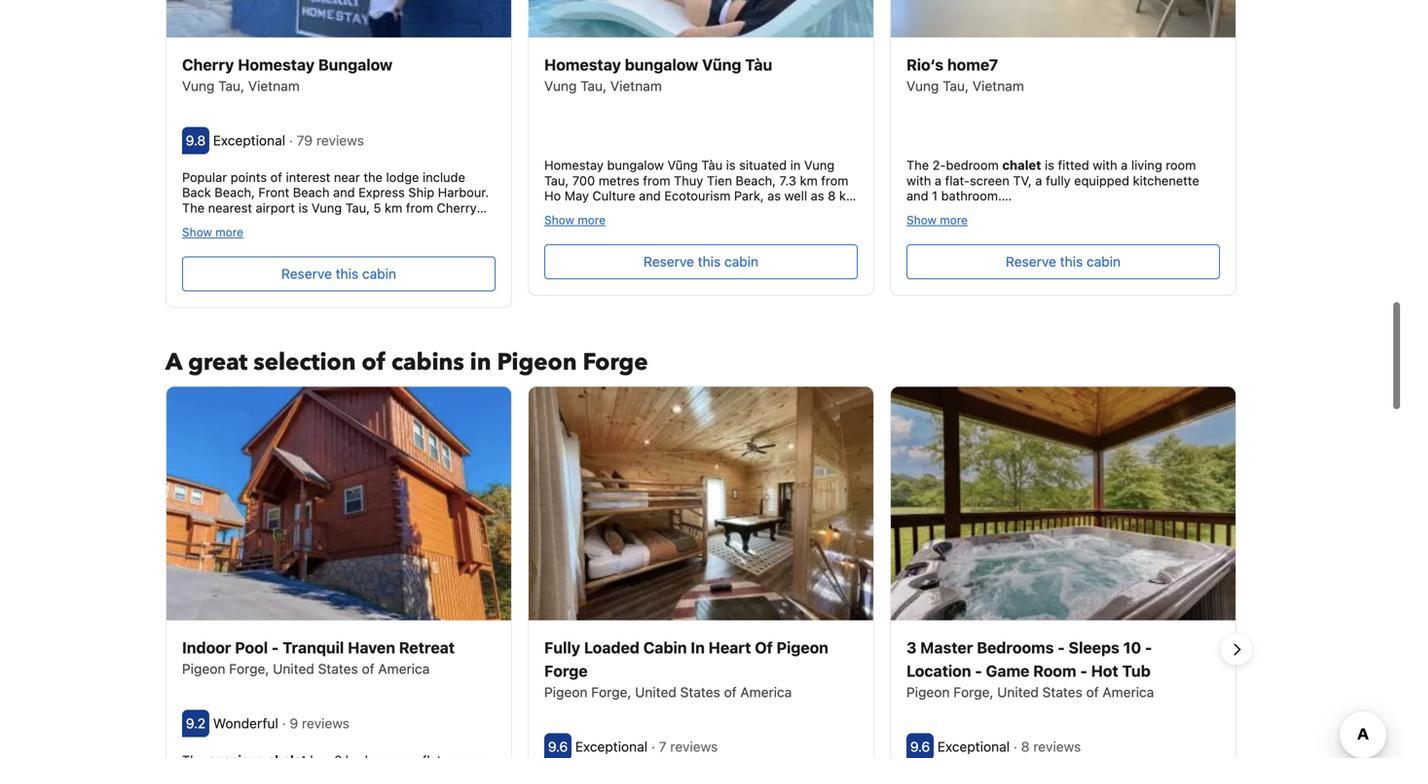 Task type: locate. For each thing, give the bounding box(es) containing it.
1 vertical spatial cherry
[[437, 200, 477, 215]]

harbour.
[[438, 185, 489, 200]]

this down property
[[336, 266, 359, 282]]

9.6 inside "fully loaded cabin in heart of pigeon forge" section
[[548, 739, 568, 755]]

united inside '3 master bedrooms - sleeps 10 - location - game room - hot tub pigeon forge, united states of america'
[[998, 685, 1039, 701]]

0 vertical spatial vũng
[[702, 56, 742, 74]]

0 horizontal spatial this
[[336, 266, 359, 282]]

0 horizontal spatial america
[[378, 661, 430, 677]]

9.8
[[186, 133, 206, 149]]

from down equipped
[[1076, 219, 1103, 233]]

0 horizontal spatial reserve this cabin
[[281, 266, 396, 282]]

3 master bedrooms - sleeps 10 - location - game room - hot tub image
[[891, 387, 1236, 621]]

1 vertical spatial christ
[[723, 234, 758, 249]]

and left 1
[[907, 188, 929, 203]]

0 horizontal spatial show
[[182, 225, 212, 239]]

1 horizontal spatial the
[[907, 158, 929, 173]]

forge, down pool
[[229, 661, 269, 677]]

states down indoor pool - tranquil haven retreat link
[[318, 661, 358, 677]]

america down of at the right bottom of the page
[[741, 685, 792, 701]]

2 horizontal spatial cabin
[[1087, 254, 1121, 270]]

private up nghinh
[[751, 204, 791, 218]]

reserve this cabin link inside the rio's home7 section
[[907, 244, 1220, 279]]

10 inside and christ of vung tau is 10 km away.
[[544, 249, 558, 264]]

2 horizontal spatial show more
[[907, 213, 968, 227]]

bungalow inside homestay bungalow vũng tàu vung tau, vietnam
[[625, 56, 699, 74]]

master
[[921, 639, 973, 657]]

thuy
[[674, 173, 704, 188]]

1 horizontal spatial away.
[[1091, 234, 1123, 249]]

with left flat-
[[907, 173, 932, 188]]

nearest up shuttle
[[208, 200, 252, 215]]

airport down 1
[[907, 249, 946, 264]]

reserve this cabin for tàu
[[644, 254, 759, 270]]

1 horizontal spatial nearest
[[1153, 234, 1197, 249]]

2 horizontal spatial america
[[1103, 685, 1155, 701]]

reserve this cabin down 6.4
[[1006, 254, 1121, 270]]

of up the front
[[270, 170, 282, 185]]

km right 5
[[385, 200, 403, 215]]

1 horizontal spatial rio's
[[1132, 249, 1160, 264]]

1 horizontal spatial as
[[811, 188, 825, 203]]

bedrooms
[[977, 639, 1054, 657]]

1 vertical spatial the
[[182, 200, 205, 215]]

0 horizontal spatial 9.6
[[548, 739, 568, 755]]

2 vertical spatial the
[[1127, 234, 1149, 249]]

cherry down harbour.
[[437, 200, 477, 215]]

0 vertical spatial nearest
[[208, 200, 252, 215]]

and inside and christ of vung tau is 10 km away.
[[697, 234, 719, 249]]

is inside and christ of vung tau is 10 km away.
[[835, 234, 845, 249]]

exceptional up points
[[213, 133, 286, 149]]

away. for 6.4
[[1091, 234, 1123, 249]]

reserve inside homestay bungalow vũng tàu section
[[644, 254, 694, 270]]

79
[[297, 133, 313, 149]]

0 vertical spatial forge
[[583, 347, 648, 379]]

a up cape
[[827, 204, 834, 218]]

2 horizontal spatial this
[[1060, 254, 1083, 270]]

show
[[544, 213, 575, 227], [907, 213, 937, 227], [182, 225, 212, 239]]

0 vertical spatial bungalow
[[625, 56, 699, 74]]

scored 9.6 element for forge
[[544, 734, 572, 759]]

rated wonderful element
[[213, 716, 282, 732]]

away. right 6.4
[[1091, 234, 1123, 249]]

more left bungalow,
[[215, 225, 244, 239]]

from 7 reviews element
[[652, 739, 722, 755]]

1 horizontal spatial america
[[741, 685, 792, 701]]

this down parking.
[[698, 254, 721, 270]]

shuttle
[[225, 231, 266, 245]]

from left home7.
[[1102, 249, 1129, 264]]

2 horizontal spatial show
[[907, 213, 937, 227]]

united down cabin
[[635, 685, 677, 701]]

9.6 inside 3 master bedrooms - sleeps 10 - location - game room - hot tub section
[[911, 739, 930, 755]]

rio's
[[907, 56, 944, 74], [1132, 249, 1160, 264]]

reviews inside "fully loaded cabin in heart of pigeon forge" section
[[670, 739, 718, 755]]

vietnam inside rio's home7 vung tau, vietnam
[[973, 78, 1025, 94]]

vung down phong
[[777, 234, 807, 249]]

in right cabins
[[470, 347, 491, 379]]

more
[[578, 213, 606, 227], [940, 213, 968, 227], [215, 225, 244, 239]]

beach, down points
[[215, 185, 255, 200]]

away. inside and christ of vung tau is 10 km away.
[[583, 249, 615, 264]]

exceptional inside 3 master bedrooms - sleeps 10 - location - game room - hot tub section
[[938, 739, 1010, 755]]

more inside homestay bungalow vũng tàu section
[[578, 213, 606, 227]]

nearest inside the 'popular points of interest near the lodge include back beach, front beach and express ship harbour. the nearest airport is vung tau, 5 km from cherry homestay bungalow, and the property offers a paid airport shuttle service.'
[[208, 200, 252, 215]]

indoor
[[182, 639, 231, 657]]

vũng inside homestay bungalow vũng tàu vung tau, vietnam
[[702, 56, 742, 74]]

6.4
[[1047, 234, 1066, 249]]

near
[[334, 170, 360, 185]]

beach, inside homestay bungalow vũng tàu is situated in vung tau, 700 metres from thuy tien beach, 7.3 km from ho may culture and ecotourism park, as well as 8 km from white villa. this
[[736, 173, 776, 188]]

tau, down home7
[[943, 78, 969, 94]]

service.
[[269, 231, 315, 245]]

- inside 'indoor pool - tranquil haven retreat pigeon forge, united states of america'
[[272, 639, 279, 657]]

america inside '3 master bedrooms - sleeps 10 - location - game room - hot tub pigeon forge, united states of america'
[[1103, 685, 1155, 701]]

reserve this cabin link down service.
[[182, 257, 496, 292]]

interest
[[286, 170, 331, 185]]

forge for a great selection of cabins in pigeon forge
[[583, 347, 648, 379]]

the
[[907, 158, 929, 173], [182, 200, 205, 215], [1127, 234, 1149, 249]]

show more button
[[544, 212, 606, 227], [907, 212, 968, 227], [182, 224, 244, 239]]

show more button up "8.4"
[[544, 212, 606, 227]]

united inside 'indoor pool - tranquil haven retreat pigeon forge, united states of america'
[[273, 661, 314, 677]]

reserve for home7
[[1006, 254, 1057, 270]]

3 vietnam from the left
[[973, 78, 1025, 94]]

bedroom
[[946, 158, 999, 173]]

and down white
[[589, 219, 611, 233]]

america inside 'indoor pool - tranquil haven retreat pigeon forge, united states of america'
[[378, 661, 430, 677]]

3 right airport,
[[1069, 249, 1077, 264]]

christ inside and christ of vung tau is 10 km away.
[[723, 234, 758, 249]]

1 horizontal spatial vietnam
[[611, 78, 662, 94]]

america
[[378, 661, 430, 677], [741, 685, 792, 701], [1103, 685, 1155, 701]]

vung up lighthouse in the top right of the page
[[961, 219, 991, 233]]

reserve this cabin down the has a private pool, a garden and free private parking. nghinh phong cape is 8.4 km from the
[[644, 254, 759, 270]]

2 horizontal spatial airport
[[907, 249, 946, 264]]

the inside the has a private pool, a garden and free private parking. nghinh phong cape is 8.4 km from the
[[632, 234, 651, 249]]

show down back
[[182, 225, 212, 239]]

fitted
[[1058, 158, 1090, 173]]

cherry inside the 'popular points of interest near the lodge include back beach, front beach and express ship harbour. the nearest airport is vung tau, 5 km from cherry homestay bungalow, and the property offers a paid airport shuttle service.'
[[437, 200, 477, 215]]

1 scored 9.6 element from the left
[[544, 734, 572, 759]]

0 horizontal spatial away.
[[583, 249, 615, 264]]

1 horizontal spatial states
[[680, 685, 721, 701]]

away. inside the , while vung tau lighthouse is 6.4 km away. the nearest airport is vung tau airport, 3 km from rio's home7.
[[1091, 234, 1123, 249]]

0 horizontal spatial show more button
[[182, 224, 244, 239]]

is inside is fitted with a living room with a flat-screen tv, a fully equipped kitchenette and 1 bathroom.
[[1045, 158, 1055, 173]]

this
[[698, 254, 721, 270], [1060, 254, 1083, 270], [336, 266, 359, 282]]

reviews inside 3 master bedrooms - sleeps 10 - location - game room - hot tub section
[[1034, 739, 1081, 755]]

0 vertical spatial christ
[[907, 219, 942, 233]]

tàu for homestay bungalow vũng tàu vung tau, vietnam
[[745, 56, 773, 74]]

tau
[[995, 219, 1016, 233], [811, 234, 832, 249], [941, 234, 962, 249], [997, 249, 1018, 264]]

reserve this cabin inside the rio's home7 section
[[1006, 254, 1121, 270]]

2 9.6 from the left
[[911, 739, 930, 755]]

1 horizontal spatial christ
[[907, 219, 942, 233]]

0 vertical spatial the
[[907, 158, 929, 173]]

cherry homestay bungalow image
[[167, 0, 511, 38]]

0 horizontal spatial tàu
[[702, 158, 723, 173]]

homestay bungalow vũng tàu image
[[529, 0, 874, 38]]

christ down 1
[[907, 219, 942, 233]]

reserve inside the rio's home7 section
[[1006, 254, 1057, 270]]

tau, up ho
[[544, 173, 569, 188]]

forge,
[[229, 661, 269, 677], [591, 685, 632, 701], [954, 685, 994, 701]]

paid
[[459, 216, 484, 230]]

8 down '3 master bedrooms - sleeps 10 - location - game room - hot tub pigeon forge, united states of america'
[[1021, 739, 1030, 755]]

3
[[1069, 249, 1077, 264], [907, 639, 917, 657]]

2 horizontal spatial reserve this cabin link
[[907, 244, 1220, 279]]

vietnam down home7
[[973, 78, 1025, 94]]

away.
[[1091, 234, 1123, 249], [583, 249, 615, 264]]

include
[[423, 170, 465, 185]]

ecotourism
[[665, 188, 731, 203]]

0 horizontal spatial rated exceptional element
[[213, 133, 289, 149]]

cabin
[[644, 639, 687, 657]]

1 horizontal spatial tàu
[[745, 56, 773, 74]]

cape
[[824, 219, 854, 233]]

private
[[751, 204, 791, 218], [642, 219, 682, 233]]

bungalow inside homestay bungalow vũng tàu is situated in vung tau, 700 metres from thuy tien beach, 7.3 km from ho may culture and ecotourism park, as well as 8 km from white villa. this
[[607, 158, 664, 173]]

as up pool,
[[811, 188, 825, 203]]

states down room
[[1043, 685, 1083, 701]]

1 vertical spatial 8
[[1021, 739, 1030, 755]]

0 horizontal spatial states
[[318, 661, 358, 677]]

1 horizontal spatial scored 9.6 element
[[907, 734, 934, 759]]

show more button inside homestay bungalow vũng tàu section
[[544, 212, 606, 227]]

exceptional
[[213, 133, 286, 149], [575, 739, 648, 755], [938, 739, 1010, 755]]

0 vertical spatial 3
[[1069, 249, 1077, 264]]

tau, up 700
[[581, 78, 607, 94]]

2 horizontal spatial states
[[1043, 685, 1083, 701]]

show more button down 1
[[907, 212, 968, 227]]

scored 9.6 element
[[544, 734, 572, 759], [907, 734, 934, 759]]

united down game at the bottom right of page
[[998, 685, 1039, 701]]

vung down lighthouse in the top right of the page
[[963, 249, 993, 264]]

reserve this cabin inside homestay bungalow vũng tàu section
[[644, 254, 759, 270]]

reserve
[[644, 254, 694, 270], [1006, 254, 1057, 270], [281, 266, 332, 282]]

from down free
[[601, 234, 629, 249]]

bungalow
[[625, 56, 699, 74], [607, 158, 664, 173]]

with
[[1093, 158, 1118, 173], [907, 173, 932, 188]]

1 vertical spatial nearest
[[1153, 234, 1197, 249]]

1 9.6 from the left
[[548, 739, 568, 755]]

km right "8.4"
[[580, 234, 598, 249]]

1 horizontal spatial vũng
[[702, 56, 742, 74]]

cabin down nghinh
[[725, 254, 759, 270]]

rated exceptional element up points
[[213, 133, 289, 149]]

9.6 for fully loaded cabin in heart of pigeon forge
[[548, 739, 568, 755]]

tàu inside homestay bungalow vũng tàu vung tau, vietnam
[[745, 56, 773, 74]]

fully
[[544, 639, 581, 657]]

beach
[[293, 185, 330, 200]]

0 horizontal spatial nearest
[[208, 200, 252, 215]]

show more inside the rio's home7 section
[[907, 213, 968, 227]]

1 horizontal spatial rated exceptional element
[[575, 739, 652, 755]]

show for homestay
[[544, 213, 575, 227]]

0 horizontal spatial exceptional
[[213, 133, 286, 149]]

8 inside homestay bungalow vũng tàu is situated in vung tau, 700 metres from thuy tien beach, 7.3 km from ho may culture and ecotourism park, as well as 8 km from white villa. this
[[828, 188, 836, 203]]

0 vertical spatial private
[[751, 204, 791, 218]]

2 horizontal spatial reserve this cabin
[[1006, 254, 1121, 270]]

9.2
[[186, 716, 206, 732]]

1 horizontal spatial cabin
[[725, 254, 759, 270]]

bungalow up metres
[[607, 158, 664, 173]]

beach, up park,
[[736, 173, 776, 188]]

more down bathroom.
[[940, 213, 968, 227]]

vũng down homestay bungalow vũng tàu 'image'
[[702, 56, 742, 74]]

and up service.
[[309, 216, 331, 230]]

cherry homestay bungalow section
[[166, 0, 512, 308]]

tàu up tien on the right top of the page
[[702, 158, 723, 173]]

loaded
[[584, 639, 640, 657]]

vung up well
[[804, 158, 835, 173]]

tranquil
[[283, 639, 344, 657]]

2 horizontal spatial show more button
[[907, 212, 968, 227]]

pigeon for a great selection of cabins in pigeon forge
[[497, 347, 577, 379]]

0 horizontal spatial 3
[[907, 639, 917, 657]]

forge inside fully loaded cabin in heart of pigeon forge pigeon forge, united states of america
[[544, 662, 588, 681]]

2 horizontal spatial forge,
[[954, 685, 994, 701]]

and down parking.
[[697, 234, 719, 249]]

pigeon for fully loaded cabin in heart of pigeon forge pigeon forge, united states of america
[[777, 639, 829, 657]]

tàu down homestay bungalow vũng tàu 'image'
[[745, 56, 773, 74]]

reserve down 6.4
[[1006, 254, 1057, 270]]

indoor pool - tranquil haven retreat section
[[166, 386, 512, 759]]

a
[[166, 347, 182, 379]]

1 vietnam from the left
[[248, 78, 300, 94]]

8 up cape
[[828, 188, 836, 203]]

home7.
[[1164, 249, 1206, 264]]

is down beach
[[299, 200, 308, 215]]

of down haven
[[362, 661, 375, 677]]

this inside homestay bungalow vũng tàu section
[[698, 254, 721, 270]]

show more button for rio's
[[907, 212, 968, 227]]

2 horizontal spatial reserve
[[1006, 254, 1057, 270]]

rated exceptional element left 7
[[575, 739, 652, 755]]

1 vertical spatial forge
[[544, 662, 588, 681]]

tien
[[707, 173, 732, 188]]

tau, inside rio's home7 vung tau, vietnam
[[943, 78, 969, 94]]

the 2-bedroom chalet
[[907, 158, 1042, 173]]

-
[[272, 639, 279, 657], [1058, 639, 1065, 657], [1145, 639, 1153, 657], [975, 662, 983, 681], [1081, 662, 1088, 681]]

of
[[270, 170, 282, 185], [946, 219, 957, 233], [761, 234, 773, 249], [362, 347, 386, 379], [362, 661, 375, 677], [724, 685, 737, 701], [1087, 685, 1099, 701]]

cabin down property
[[362, 266, 396, 282]]

phong
[[782, 219, 820, 233]]

of
[[755, 639, 773, 657]]

from inside the , while vung tau lighthouse is 6.4 km away. the nearest airport is vung tau airport, 3 km from rio's home7.
[[1102, 249, 1129, 264]]

from 79 reviews element
[[289, 133, 368, 149]]

reserve this cabin down service.
[[281, 266, 396, 282]]

vung inside cherry homestay bungalow vung tau, vietnam
[[182, 78, 215, 94]]

offers
[[411, 216, 445, 230]]

1 horizontal spatial this
[[698, 254, 721, 270]]

9.6
[[548, 739, 568, 755], [911, 739, 930, 755]]

reserve for bungalow
[[644, 254, 694, 270]]

1
[[932, 188, 938, 203]]

heart
[[709, 639, 751, 657]]

cabin inside homestay bungalow vũng tàu section
[[725, 254, 759, 270]]

reviews inside indoor pool - tranquil haven retreat section
[[302, 716, 350, 732]]

0 horizontal spatial rio's
[[907, 56, 944, 74]]

0 horizontal spatial show more
[[182, 225, 244, 239]]

tau, inside homestay bungalow vũng tàu vung tau, vietnam
[[581, 78, 607, 94]]

rated exceptional element for fully loaded cabin in heart of pigeon forge
[[575, 739, 652, 755]]

8
[[828, 188, 836, 203], [1021, 739, 1030, 755]]

tàu
[[745, 56, 773, 74], [702, 158, 723, 173]]

states
[[318, 661, 358, 677], [680, 685, 721, 701], [1043, 685, 1083, 701]]

ship
[[408, 185, 435, 200]]

the down back
[[182, 200, 205, 215]]

1 horizontal spatial show more
[[544, 213, 606, 227]]

more inside the rio's home7 section
[[940, 213, 968, 227]]

1 vertical spatial vũng
[[668, 158, 698, 173]]

and inside the has a private pool, a garden and free private parking. nghinh phong cape is 8.4 km from the
[[589, 219, 611, 233]]

0 horizontal spatial the
[[182, 200, 205, 215]]

vung down beach
[[312, 200, 342, 215]]

scored 9.8 element
[[182, 127, 209, 154]]

beach,
[[736, 173, 776, 188], [215, 185, 255, 200]]

1 horizontal spatial show
[[544, 213, 575, 227]]

2 vietnam from the left
[[611, 78, 662, 94]]

show inside homestay bungalow vũng tàu section
[[544, 213, 575, 227]]

1 vertical spatial airport
[[182, 231, 221, 245]]

show more down back
[[182, 225, 244, 239]]

0 horizontal spatial reserve
[[281, 266, 332, 282]]

0 vertical spatial 8
[[828, 188, 836, 203]]

cabin for tau,
[[1087, 254, 1121, 270]]

0 horizontal spatial scored 9.6 element
[[544, 734, 572, 759]]

2 scored 9.6 element from the left
[[907, 734, 934, 759]]

this down 6.4
[[1060, 254, 1083, 270]]

rated exceptional element
[[213, 133, 289, 149], [575, 739, 652, 755], [938, 739, 1014, 755]]

2 horizontal spatial more
[[940, 213, 968, 227]]

0 horizontal spatial in
[[470, 347, 491, 379]]

is down 6.2
[[1034, 234, 1044, 249]]

screen
[[970, 173, 1010, 188]]

as down 7.3
[[768, 188, 781, 203]]

cherry homestay bungalow link
[[182, 53, 496, 77]]

rio's inside the , while vung tau lighthouse is 6.4 km away. the nearest airport is vung tau airport, 3 km from rio's home7.
[[1132, 249, 1160, 264]]

beach, inside the 'popular points of interest near the lodge include back beach, front beach and express ship harbour. the nearest airport is vung tau, 5 km from cherry homestay bungalow, and the property offers a paid airport shuttle service.'
[[215, 185, 255, 200]]

reviews
[[316, 133, 364, 149], [302, 716, 350, 732], [670, 739, 718, 755], [1034, 739, 1081, 755]]

vũng inside homestay bungalow vũng tàu is situated in vung tau, 700 metres from thuy tien beach, 7.3 km from ho may culture and ecotourism park, as well as 8 km from white villa. this
[[668, 158, 698, 173]]

0 vertical spatial 10
[[544, 249, 558, 264]]

scored 9.6 element for location
[[907, 734, 934, 759]]

metres
[[599, 173, 640, 188]]

cabin inside cherry homestay bungalow section
[[362, 266, 396, 282]]

0 horizontal spatial vietnam
[[248, 78, 300, 94]]

1 vertical spatial tàu
[[702, 158, 723, 173]]

states inside '3 master bedrooms - sleeps 10 - location - game room - hot tub pigeon forge, united states of america'
[[1043, 685, 1083, 701]]

the down kitchenette
[[1127, 234, 1149, 249]]

airport
[[256, 200, 295, 215], [182, 231, 221, 245], [907, 249, 946, 264]]

vietnam
[[248, 78, 300, 94], [611, 78, 662, 94], [973, 78, 1025, 94]]

show down 1
[[907, 213, 937, 227]]

from down ship
[[406, 200, 433, 215]]

1 vertical spatial bungalow
[[607, 158, 664, 173]]

nearest down ,
[[1153, 234, 1197, 249]]

2 horizontal spatial rated exceptional element
[[938, 739, 1014, 755]]

reserve this cabin link down 6.2
[[907, 244, 1220, 279]]

christ down nghinh
[[723, 234, 758, 249]]

reserve this cabin for tau,
[[1006, 254, 1121, 270]]

rio's left home7.
[[1132, 249, 1160, 264]]

- left hot
[[1081, 662, 1088, 681]]

show more up "8.4"
[[544, 213, 606, 227]]

show more inside homestay bungalow vũng tàu section
[[544, 213, 606, 227]]

0 vertical spatial tàu
[[745, 56, 773, 74]]

0 horizontal spatial united
[[273, 661, 314, 677]]

airport up bungalow,
[[256, 200, 295, 215]]

pigeon for indoor pool - tranquil haven retreat pigeon forge, united states of america
[[182, 661, 225, 677]]

indoor pool - tranquil haven retreat image
[[167, 387, 511, 621]]

exceptional left from 8 reviews element
[[938, 739, 1010, 755]]

1 horizontal spatial exceptional
[[575, 739, 648, 755]]

0 horizontal spatial cherry
[[182, 56, 234, 74]]

0 horizontal spatial forge,
[[229, 661, 269, 677]]

0 horizontal spatial 10
[[544, 249, 558, 264]]

vũng up the thuy
[[668, 158, 698, 173]]

0 horizontal spatial as
[[768, 188, 781, 203]]

garden
[[544, 219, 586, 233]]

rio's inside rio's home7 vung tau, vietnam
[[907, 56, 944, 74]]

more inside cherry homestay bungalow section
[[215, 225, 244, 239]]

may
[[565, 188, 589, 203]]

1 horizontal spatial private
[[751, 204, 791, 218]]

is fitted with a living room with a flat-screen tv, a fully equipped kitchenette and 1 bathroom.
[[907, 158, 1200, 203]]

1 horizontal spatial 9.6
[[911, 739, 930, 755]]

cabin right airport,
[[1087, 254, 1121, 270]]

rated exceptional element for cherry homestay bungalow
[[213, 133, 289, 149]]

vietnam down homestay bungalow vũng tàu link
[[611, 78, 662, 94]]

homestay bungalow vũng tàu section
[[528, 0, 875, 296]]

forge, inside '3 master bedrooms - sleeps 10 - location - game room - hot tub pigeon forge, united states of america'
[[954, 685, 994, 701]]

tau, inside cherry homestay bungalow vung tau, vietnam
[[218, 78, 245, 94]]

airport left shuttle
[[182, 231, 221, 245]]

in
[[791, 158, 801, 173], [470, 347, 491, 379]]

700
[[573, 173, 595, 188]]

10 down "8.4"
[[544, 249, 558, 264]]

reviews inside cherry homestay bungalow section
[[316, 133, 364, 149]]

is up fully
[[1045, 158, 1055, 173]]

0 horizontal spatial airport
[[182, 231, 221, 245]]

0 horizontal spatial cabin
[[362, 266, 396, 282]]

0 horizontal spatial with
[[907, 173, 932, 188]]

0 horizontal spatial 8
[[828, 188, 836, 203]]

0 horizontal spatial beach,
[[215, 185, 255, 200]]

1 horizontal spatial in
[[791, 158, 801, 173]]

exceptional inside "fully loaded cabin in heart of pigeon forge" section
[[575, 739, 648, 755]]

show up "8.4"
[[544, 213, 575, 227]]

reviews for cherry homestay bungalow
[[316, 133, 364, 149]]

reserve this cabin link
[[544, 244, 858, 279], [907, 244, 1220, 279], [182, 257, 496, 292]]

in up 7.3
[[791, 158, 801, 173]]

reserve this cabin link down parking.
[[544, 244, 858, 279]]

2 horizontal spatial the
[[1127, 234, 1149, 249]]

1 horizontal spatial cherry
[[437, 200, 477, 215]]

1 horizontal spatial show more button
[[544, 212, 606, 227]]

this for tàu
[[698, 254, 721, 270]]

reviews right 9
[[302, 716, 350, 732]]

tàu inside homestay bungalow vũng tàu is situated in vung tau, 700 metres from thuy tien beach, 7.3 km from ho may culture and ecotourism park, as well as 8 km from white villa. this
[[702, 158, 723, 173]]

1 horizontal spatial reserve this cabin link
[[544, 244, 858, 279]]

reserve this cabin
[[644, 254, 759, 270], [1006, 254, 1121, 270], [281, 266, 396, 282]]

bungalow down homestay bungalow vũng tàu 'image'
[[625, 56, 699, 74]]

2 horizontal spatial united
[[998, 685, 1039, 701]]

1 horizontal spatial airport
[[256, 200, 295, 215]]

more for homestay
[[578, 213, 606, 227]]

3 master bedrooms - sleeps 10 - location - game room - hot tub link
[[907, 636, 1220, 683]]

more down may
[[578, 213, 606, 227]]

show more button inside cherry homestay bungalow section
[[182, 224, 244, 239]]

a inside the 'popular points of interest near the lodge include back beach, front beach and express ship harbour. the nearest airport is vung tau, 5 km from cherry homestay bungalow, and the property offers a paid airport shuttle service.'
[[449, 216, 456, 230]]

homestay inside cherry homestay bungalow vung tau, vietnam
[[238, 56, 315, 74]]

christ inside the rio's home7 section
[[907, 219, 942, 233]]

cherry up 9.8 on the left of page
[[182, 56, 234, 74]]

from 9 reviews element
[[282, 716, 353, 732]]

0 vertical spatial cherry
[[182, 56, 234, 74]]

in
[[691, 639, 705, 657]]

rio's left home7
[[907, 56, 944, 74]]

0 vertical spatial rio's
[[907, 56, 944, 74]]

fully loaded cabin in heart of pigeon forge image
[[529, 387, 874, 621]]

1 horizontal spatial beach,
[[736, 173, 776, 188]]

km
[[800, 173, 818, 188], [840, 188, 857, 203], [385, 200, 403, 215], [1054, 219, 1072, 233], [580, 234, 598, 249], [1070, 234, 1087, 249], [562, 249, 579, 264], [1080, 249, 1098, 264]]

8 inside 3 master bedrooms - sleeps 10 - location - game room - hot tub section
[[1021, 739, 1030, 755]]



Task type: vqa. For each thing, say whether or not it's contained in the screenshot.
26 related to 26 $254
no



Task type: describe. For each thing, give the bounding box(es) containing it.
a left living
[[1121, 158, 1128, 173]]

6.2
[[1032, 219, 1051, 233]]

3 inside the , while vung tau lighthouse is 6.4 km away. the nearest airport is vung tau airport, 3 km from rio's home7.
[[1069, 249, 1077, 264]]

location
[[907, 662, 972, 681]]

united inside fully loaded cabin in heart of pigeon forge pigeon forge, united states of america
[[635, 685, 677, 701]]

is inside the has a private pool, a garden and free private parking. nghinh phong cape is 8.4 km from the
[[544, 234, 554, 249]]

indoor pool - tranquil haven retreat link
[[182, 636, 496, 660]]

away. for 10
[[583, 249, 615, 264]]

retreat
[[399, 639, 455, 657]]

of inside fully loaded cabin in heart of pigeon forge pigeon forge, united states of america
[[724, 685, 737, 701]]

fully
[[1046, 173, 1071, 188]]

chalet
[[1003, 158, 1042, 173]]

tau inside and christ of vung tau is 10 km away.
[[811, 234, 832, 249]]

reserve this cabin link for tau,
[[907, 244, 1220, 279]]

9.8 exceptional 79 reviews
[[186, 133, 368, 149]]

is down bathroom.
[[950, 249, 959, 264]]

bungalow for homestay bungalow vũng tàu vung tau, vietnam
[[625, 56, 699, 74]]

a down '2-'
[[935, 173, 942, 188]]

property
[[357, 216, 407, 230]]

nghinh
[[737, 219, 779, 233]]

vũng for homestay bungalow vũng tàu is situated in vung tau, 700 metres from thuy tien beach, 7.3 km from ho may culture and ecotourism park, as well as 8 km from white villa. this
[[668, 158, 698, 173]]

rio's home7 section
[[890, 0, 1237, 296]]

tau, inside homestay bungalow vũng tàu is situated in vung tau, 700 metres from thuy tien beach, 7.3 km from ho may culture and ecotourism park, as well as 8 km from white villa. this
[[544, 173, 569, 188]]

1 vertical spatial private
[[642, 219, 682, 233]]

states inside 'indoor pool - tranquil haven retreat pigeon forge, united states of america'
[[318, 661, 358, 677]]

next image
[[1225, 639, 1249, 662]]

has
[[716, 204, 737, 218]]

back
[[182, 185, 211, 200]]

9.2 wonderful 9 reviews
[[186, 716, 353, 732]]

rated exceptional element for 3 master bedrooms - sleeps 10 - location - game room - hot tub
[[938, 739, 1014, 755]]

this inside cherry homestay bungalow section
[[336, 266, 359, 282]]

- up room
[[1058, 639, 1065, 657]]

in inside homestay bungalow vũng tàu is situated in vung tau, 700 metres from thuy tien beach, 7.3 km from ho may culture and ecotourism park, as well as 8 km from white villa. this
[[791, 158, 801, 173]]

reviews for 3 master bedrooms - sleeps 10 - location - game room - hot tub
[[1034, 739, 1081, 755]]

bungalow for homestay bungalow vũng tàu is situated in vung tau, 700 metres from thuy tien beach, 7.3 km from ho may culture and ecotourism park, as well as 8 km from white villa. this
[[607, 158, 664, 173]]

cherry homestay bungalow vung tau, vietnam
[[182, 56, 393, 94]]

flat-
[[945, 173, 970, 188]]

scored 9.2 element
[[182, 710, 209, 738]]

3 master bedrooms - sleeps 10 - location - game room - hot tub pigeon forge, united states of america
[[907, 639, 1155, 701]]

is inside homestay bungalow vũng tàu is situated in vung tau, 700 metres from thuy tien beach, 7.3 km from ho may culture and ecotourism park, as well as 8 km from white villa. this
[[726, 158, 736, 173]]

selection
[[254, 347, 356, 379]]

front
[[258, 185, 289, 200]]

vung down 1
[[907, 234, 937, 249]]

1 vertical spatial in
[[470, 347, 491, 379]]

9.6 exceptional 7 reviews
[[548, 739, 722, 755]]

this
[[645, 204, 670, 218]]

reserve this cabin inside cherry homestay bungalow section
[[281, 266, 396, 282]]

homestay bungalow vũng tàu vung tau, vietnam
[[544, 56, 773, 94]]

cabins
[[392, 347, 464, 379]]

from down ho
[[544, 204, 572, 218]]

popular points of interest near the lodge include back beach, front beach and express ship harbour. the nearest airport is vung tau, 5 km from cherry homestay bungalow, and the property offers a paid airport shuttle service.
[[182, 170, 489, 245]]

3 master bedrooms - sleeps 10 - location - game room - hot tub section
[[890, 386, 1237, 759]]

reserve inside cherry homestay bungalow section
[[281, 266, 332, 282]]

hot
[[1092, 662, 1119, 681]]

- left game at the bottom right of page
[[975, 662, 983, 681]]

10 inside '3 master bedrooms - sleeps 10 - location - game room - hot tub pigeon forge, united states of america'
[[1124, 639, 1142, 657]]

7
[[659, 739, 667, 755]]

1 as from the left
[[768, 188, 781, 203]]

of inside and christ of vung tau is 10 km away.
[[761, 234, 773, 249]]

america inside fully loaded cabin in heart of pigeon forge pigeon forge, united states of america
[[741, 685, 792, 701]]

of inside the 'popular points of interest near the lodge include back beach, front beach and express ship harbour. the nearest airport is vung tau, 5 km from cherry homestay bungalow, and the property offers a paid airport shuttle service.'
[[270, 170, 282, 185]]

forge for fully loaded cabin in heart of pigeon forge pigeon forge, united states of america
[[544, 662, 588, 681]]

vung inside homestay bungalow vũng tàu vung tau, vietnam
[[544, 78, 577, 94]]

haven
[[348, 639, 395, 657]]

this for tau,
[[1060, 254, 1083, 270]]

show more inside cherry homestay bungalow section
[[182, 225, 244, 239]]

game
[[986, 662, 1030, 681]]

homestay bungalow vũng tàu link
[[544, 53, 858, 77]]

free
[[615, 219, 638, 233]]

from 8 reviews element
[[1014, 739, 1085, 755]]

of inside '3 master bedrooms - sleeps 10 - location - game room - hot tub pigeon forge, united states of america'
[[1087, 685, 1099, 701]]

and down "near"
[[333, 185, 355, 200]]

a down park,
[[740, 204, 747, 218]]

tau left lighthouse in the top right of the page
[[941, 234, 962, 249]]

situated
[[739, 158, 787, 173]]

0 vertical spatial airport
[[256, 200, 295, 215]]

forge, inside 'indoor pool - tranquil haven retreat pigeon forge, united states of america'
[[229, 661, 269, 677]]

2-
[[933, 158, 946, 173]]

equipped
[[1074, 173, 1130, 188]]

express
[[359, 185, 405, 200]]

9.6 for 3 master bedrooms - sleeps 10 - location - game room - hot tub
[[911, 739, 930, 755]]

- up tub
[[1145, 639, 1153, 657]]

rio's home7 link
[[907, 53, 1220, 77]]

km right 6.4
[[1070, 234, 1087, 249]]

pool
[[235, 639, 268, 657]]

vung inside homestay bungalow vũng tàu is situated in vung tau, 700 metres from thuy tien beach, 7.3 km from ho may culture and ecotourism park, as well as 8 km from white villa. this
[[804, 158, 835, 173]]

exceptional for fully loaded cabin in heart of pigeon forge
[[575, 739, 648, 755]]

fully loaded cabin in heart of pigeon forge section
[[528, 386, 875, 759]]

living
[[1132, 158, 1163, 173]]

1 horizontal spatial with
[[1093, 158, 1118, 173]]

km up 6.4
[[1054, 219, 1072, 233]]

of inside 'indoor pool - tranquil haven retreat pigeon forge, united states of america'
[[362, 661, 375, 677]]

of left cabins
[[362, 347, 386, 379]]

reserve this cabin link for tàu
[[544, 244, 858, 279]]

wonderful
[[213, 716, 278, 732]]

the inside section
[[1106, 219, 1126, 233]]

, while vung tau lighthouse is 6.4 km away. the nearest airport is vung tau airport, 3 km from rio's home7.
[[907, 219, 1206, 264]]

and inside is fitted with a living room with a flat-screen tv, a fully equipped kitchenette and 1 bathroom.
[[907, 188, 929, 203]]

lodge
[[386, 170, 419, 185]]

cherry inside cherry homestay bungalow vung tau, vietnam
[[182, 56, 234, 74]]

show for rio's
[[907, 213, 937, 227]]

christ of vung tau is 6.2 km from the
[[907, 219, 1129, 233]]

from up pool,
[[821, 173, 849, 188]]

show more button for homestay
[[544, 212, 606, 227]]

9
[[290, 716, 298, 732]]

rio's home7 vung tau, vietnam
[[907, 56, 1025, 94]]

rio's home7 image
[[891, 0, 1236, 38]]

parking.
[[686, 219, 733, 233]]

from inside the has a private pool, a garden and free private parking. nghinh phong cape is 8.4 km from the
[[601, 234, 629, 249]]

of inside the rio's home7 section
[[946, 219, 957, 233]]

0 horizontal spatial reserve this cabin link
[[182, 257, 496, 292]]

homestay inside homestay bungalow vũng tàu is situated in vung tau, 700 metres from thuy tien beach, 7.3 km from ho may culture and ecotourism park, as well as 8 km from white villa. this
[[544, 158, 604, 173]]

and inside homestay bungalow vũng tàu is situated in vung tau, 700 metres from thuy tien beach, 7.3 km from ho may culture and ecotourism park, as well as 8 km from white villa. this
[[639, 188, 661, 203]]

km up cape
[[840, 188, 857, 203]]

tv,
[[1013, 173, 1032, 188]]

is inside the 'popular points of interest near the lodge include back beach, front beach and express ship harbour. the nearest airport is vung tau, 5 km from cherry homestay bungalow, and the property offers a paid airport shuttle service.'
[[299, 200, 308, 215]]

white
[[575, 204, 610, 218]]

km right airport,
[[1080, 249, 1098, 264]]

tau up lighthouse in the top right of the page
[[995, 219, 1016, 233]]

lighthouse
[[965, 234, 1031, 249]]

culture
[[593, 188, 636, 203]]

and christ of vung tau is 10 km away.
[[544, 234, 845, 264]]

a right "tv,"
[[1036, 173, 1043, 188]]

fully loaded cabin in heart of pigeon forge pigeon forge, united states of america
[[544, 639, 829, 701]]

tau down lighthouse in the top right of the page
[[997, 249, 1018, 264]]

tau, inside the 'popular points of interest near the lodge include back beach, front beach and express ship harbour. the nearest airport is vung tau, 5 km from cherry homestay bungalow, and the property offers a paid airport shuttle service.'
[[346, 200, 370, 215]]

is left 6.2
[[1019, 219, 1029, 233]]

km up well
[[800, 173, 818, 188]]

indoor pool - tranquil haven retreat pigeon forge, united states of america
[[182, 639, 455, 677]]

vũng for homestay bungalow vũng tàu vung tau, vietnam
[[702, 56, 742, 74]]

ho
[[544, 188, 561, 203]]

pool,
[[795, 204, 824, 218]]

room
[[1166, 158, 1197, 173]]

reviews for indoor pool - tranquil haven retreat
[[302, 716, 350, 732]]

well
[[785, 188, 808, 203]]

,
[[1168, 219, 1172, 233]]

homestay inside homestay bungalow vũng tàu vung tau, vietnam
[[544, 56, 621, 74]]

points
[[231, 170, 267, 185]]

km inside the has a private pool, a garden and free private parking. nghinh phong cape is 8.4 km from the
[[580, 234, 598, 249]]

more for rio's
[[940, 213, 968, 227]]

vung inside rio's home7 vung tau, vietnam
[[907, 78, 939, 94]]

3 inside '3 master bedrooms - sleeps 10 - location - game room - hot tub pigeon forge, united states of america'
[[907, 639, 917, 657]]

show inside cherry homestay bungalow section
[[182, 225, 212, 239]]

states inside fully loaded cabin in heart of pigeon forge pigeon forge, united states of america
[[680, 685, 721, 701]]

villa.
[[613, 204, 641, 218]]

room
[[1034, 662, 1077, 681]]

vung inside the 'popular points of interest near the lodge include back beach, front beach and express ship harbour. the nearest airport is vung tau, 5 km from cherry homestay bungalow, and the property offers a paid airport shuttle service.'
[[312, 200, 342, 215]]

sleeps
[[1069, 639, 1120, 657]]

property types region
[[150, 386, 1253, 759]]

bathroom.
[[942, 188, 1002, 203]]

show more for homestay
[[544, 213, 606, 227]]

9.6 exceptional 8 reviews
[[911, 739, 1085, 755]]

7.3
[[780, 173, 797, 188]]

fully loaded cabin in heart of pigeon forge link
[[544, 636, 858, 683]]

tàu for homestay bungalow vũng tàu is situated in vung tau, 700 metres from thuy tien beach, 7.3 km from ho may culture and ecotourism park, as well as 8 km from white villa. this
[[702, 158, 723, 173]]

forge, inside fully loaded cabin in heart of pigeon forge pigeon forge, united states of america
[[591, 685, 632, 701]]

2 as from the left
[[811, 188, 825, 203]]

bungalow
[[318, 56, 393, 74]]

cabin for tàu
[[725, 254, 759, 270]]

from inside the 'popular points of interest near the lodge include back beach, front beach and express ship harbour. the nearest airport is vung tau, 5 km from cherry homestay bungalow, and the property offers a paid airport shuttle service.'
[[406, 200, 433, 215]]

km inside and christ of vung tau is 10 km away.
[[562, 249, 579, 264]]

the inside the , while vung tau lighthouse is 6.4 km away. the nearest airport is vung tau airport, 3 km from rio's home7.
[[1127, 234, 1149, 249]]

from up this
[[643, 173, 671, 188]]

show more for rio's
[[907, 213, 968, 227]]

homestay inside the 'popular points of interest near the lodge include back beach, front beach and express ship harbour. the nearest airport is vung tau, 5 km from cherry homestay bungalow, and the property offers a paid airport shuttle service.'
[[182, 216, 241, 230]]

exceptional for 3 master bedrooms - sleeps 10 - location - game room - hot tub
[[938, 739, 1010, 755]]

nearest inside the , while vung tau lighthouse is 6.4 km away. the nearest airport is vung tau airport, 3 km from rio's home7.
[[1153, 234, 1197, 249]]

8.4
[[558, 234, 577, 249]]

reviews for fully loaded cabin in heart of pigeon forge
[[670, 739, 718, 755]]

km inside the 'popular points of interest near the lodge include back beach, front beach and express ship harbour. the nearest airport is vung tau, 5 km from cherry homestay bungalow, and the property offers a paid airport shuttle service.'
[[385, 200, 403, 215]]

popular
[[182, 170, 227, 185]]

the inside the 'popular points of interest near the lodge include back beach, front beach and express ship harbour. the nearest airport is vung tau, 5 km from cherry homestay bungalow, and the property offers a paid airport shuttle service.'
[[182, 200, 205, 215]]

bungalow,
[[245, 216, 305, 230]]

great
[[188, 347, 248, 379]]

vietnam inside cherry homestay bungalow vung tau, vietnam
[[248, 78, 300, 94]]

while
[[1175, 219, 1206, 233]]

vung inside and christ of vung tau is 10 km away.
[[777, 234, 807, 249]]

a great selection of cabins in pigeon forge
[[166, 347, 648, 379]]

tub
[[1123, 662, 1151, 681]]

pigeon inside '3 master bedrooms - sleeps 10 - location - game room - hot tub pigeon forge, united states of america'
[[907, 685, 950, 701]]

airport inside the , while vung tau lighthouse is 6.4 km away. the nearest airport is vung tau airport, 3 km from rio's home7.
[[907, 249, 946, 264]]

exceptional for cherry homestay bungalow
[[213, 133, 286, 149]]

the up express on the left top of page
[[364, 170, 383, 185]]

vietnam inside homestay bungalow vũng tàu vung tau, vietnam
[[611, 78, 662, 94]]

the left property
[[334, 216, 353, 230]]



